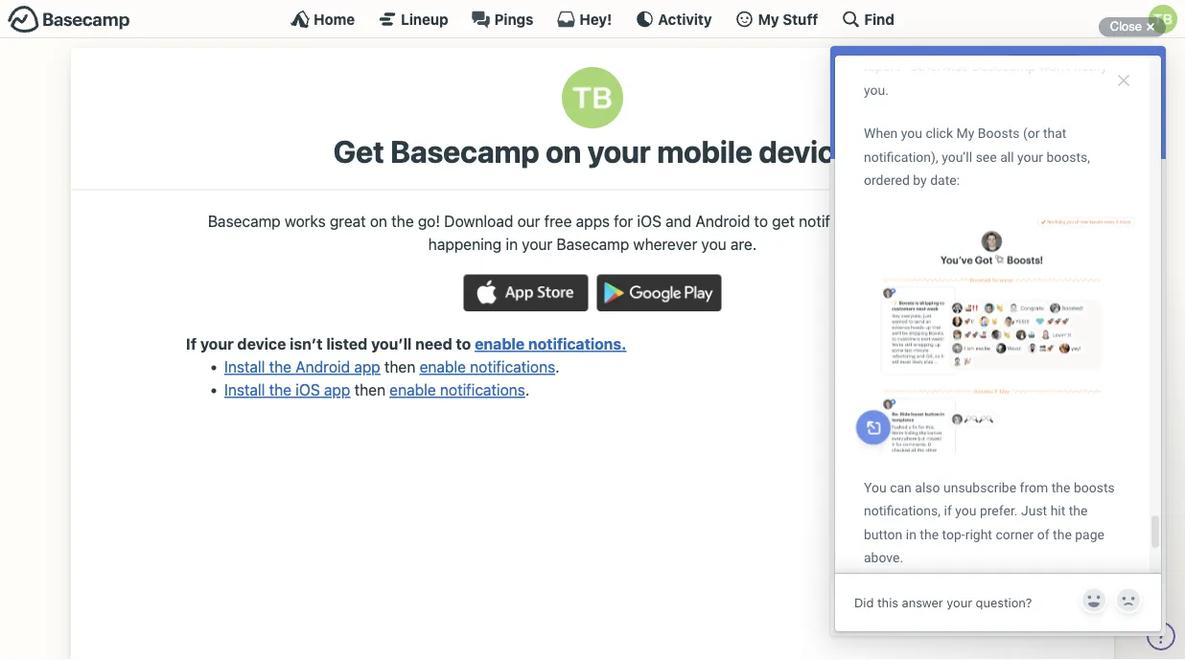 Task type: locate. For each thing, give the bounding box(es) containing it.
switch accounts image
[[8, 5, 130, 35]]

device
[[759, 133, 852, 170], [237, 335, 286, 353]]

device up the get
[[759, 133, 852, 170]]

install up install the ios app link
[[224, 358, 265, 376]]

are.
[[731, 235, 757, 253]]

0 horizontal spatial on
[[370, 212, 388, 230]]

0 vertical spatial notifications
[[799, 212, 884, 230]]

1 vertical spatial notifications
[[470, 358, 555, 376]]

on right great
[[370, 212, 388, 230]]

enable
[[475, 335, 525, 353], [420, 358, 466, 376], [390, 381, 436, 399]]

1 vertical spatial install
[[224, 381, 265, 399]]

tim burton image
[[562, 67, 623, 129]]

install the ios app link
[[224, 381, 351, 399]]

1 vertical spatial ios
[[296, 381, 320, 399]]

basecamp
[[390, 133, 540, 170], [208, 212, 281, 230], [557, 235, 629, 253]]

notifications down need at the bottom of the page
[[440, 381, 525, 399]]

1 vertical spatial device
[[237, 335, 286, 353]]

cross small image
[[1139, 15, 1162, 38]]

to left the get
[[754, 212, 768, 230]]

the up install the ios app link
[[269, 358, 292, 376]]

0 horizontal spatial android
[[296, 358, 350, 376]]

0 vertical spatial on
[[546, 133, 581, 170]]

free
[[545, 212, 572, 230]]

in
[[506, 235, 518, 253]]

0 horizontal spatial .
[[525, 381, 530, 399]]

lineup link
[[378, 10, 448, 29]]

1 vertical spatial app
[[324, 381, 351, 399]]

2 horizontal spatial your
[[588, 133, 651, 170]]

the down install the android app link at the left bottom
[[269, 381, 292, 399]]

2 install from the top
[[224, 381, 265, 399]]

the left go!
[[392, 212, 414, 230]]

stuff
[[783, 11, 819, 27]]

1 vertical spatial basecamp
[[208, 212, 281, 230]]

ios right for
[[637, 212, 662, 230]]

activity
[[658, 11, 712, 27]]

notifications for about
[[799, 212, 884, 230]]

android down the isn't on the bottom
[[296, 358, 350, 376]]

1 vertical spatial enable
[[420, 358, 466, 376]]

1 horizontal spatial .
[[555, 358, 560, 376]]

to right need at the bottom of the page
[[456, 335, 471, 353]]

pings
[[495, 11, 534, 27]]

notifications right the get
[[799, 212, 884, 230]]

ios
[[637, 212, 662, 230], [296, 381, 320, 399]]

download
[[444, 212, 514, 230]]

then
[[385, 358, 416, 376], [355, 381, 386, 399]]

mobile
[[657, 133, 753, 170]]

listed
[[326, 335, 368, 353]]

0 horizontal spatial your
[[200, 335, 234, 353]]

1 vertical spatial your
[[522, 235, 553, 253]]

0 horizontal spatial to
[[456, 335, 471, 353]]

1 horizontal spatial your
[[522, 235, 553, 253]]

app down install the android app link at the left bottom
[[324, 381, 351, 399]]

my stuff
[[758, 11, 819, 27]]

happening
[[428, 235, 502, 253]]

1 vertical spatial .
[[525, 381, 530, 399]]

install down install the android app link at the left bottom
[[224, 381, 265, 399]]

find button
[[842, 10, 895, 29]]

device inside 'if your device isn't listed you'll need to enable notifications. install the android app then enable notifications . install the ios app then enable notifications .'
[[237, 335, 286, 353]]

0 vertical spatial your
[[588, 133, 651, 170]]

your down tim burton image
[[588, 133, 651, 170]]

0 vertical spatial to
[[754, 212, 768, 230]]

1 horizontal spatial device
[[759, 133, 852, 170]]

download on the app store image
[[464, 275, 588, 312]]

what's
[[932, 212, 978, 230]]

works
[[285, 212, 326, 230]]

1 horizontal spatial app
[[354, 358, 381, 376]]

notifications inside basecamp works great on the go! download our free apps for ios and android to get notifications about what's happening in your basecamp wherever you are.
[[799, 212, 884, 230]]

0 vertical spatial ios
[[637, 212, 662, 230]]

enable notifications link
[[420, 358, 555, 376], [390, 381, 525, 399]]

android up the you
[[696, 212, 750, 230]]

hey! button
[[557, 10, 612, 29]]

0 vertical spatial the
[[392, 212, 414, 230]]

1 horizontal spatial android
[[696, 212, 750, 230]]

1 horizontal spatial basecamp
[[390, 133, 540, 170]]

activity link
[[635, 10, 712, 29]]

1 vertical spatial on
[[370, 212, 388, 230]]

basecamp left works
[[208, 212, 281, 230]]

notifications down enable notifications. link
[[470, 358, 555, 376]]

on down tim burton image
[[546, 133, 581, 170]]

2 vertical spatial your
[[200, 335, 234, 353]]

app
[[354, 358, 381, 376], [324, 381, 351, 399]]

1 vertical spatial then
[[355, 381, 386, 399]]

1 vertical spatial android
[[296, 358, 350, 376]]

0 vertical spatial install
[[224, 358, 265, 376]]

device left the isn't on the bottom
[[237, 335, 286, 353]]

the
[[392, 212, 414, 230], [269, 358, 292, 376], [269, 381, 292, 399]]

get
[[772, 212, 795, 230]]

0 horizontal spatial ios
[[296, 381, 320, 399]]

.
[[555, 358, 560, 376], [525, 381, 530, 399]]

enable notifications link for install the android app
[[420, 358, 555, 376]]

notifications
[[799, 212, 884, 230], [470, 358, 555, 376], [440, 381, 525, 399]]

0 vertical spatial enable notifications link
[[420, 358, 555, 376]]

android
[[696, 212, 750, 230], [296, 358, 350, 376]]

1 vertical spatial enable notifications link
[[390, 381, 525, 399]]

0 vertical spatial android
[[696, 212, 750, 230]]

1 horizontal spatial ios
[[637, 212, 662, 230]]

ios inside 'if your device isn't listed you'll need to enable notifications. install the android app then enable notifications . install the ios app then enable notifications .'
[[296, 381, 320, 399]]

basecamp down "apps"
[[557, 235, 629, 253]]

1 horizontal spatial to
[[754, 212, 768, 230]]

on
[[546, 133, 581, 170], [370, 212, 388, 230]]

my stuff button
[[735, 10, 819, 29]]

find
[[865, 11, 895, 27]]

your
[[588, 133, 651, 170], [522, 235, 553, 253], [200, 335, 234, 353]]

1 vertical spatial to
[[456, 335, 471, 353]]

on inside basecamp works great on the go! download our free apps for ios and android to get notifications about what's happening in your basecamp wherever you are.
[[370, 212, 388, 230]]

0 vertical spatial device
[[759, 133, 852, 170]]

0 vertical spatial basecamp
[[390, 133, 540, 170]]

2 vertical spatial basecamp
[[557, 235, 629, 253]]

app down listed
[[354, 358, 381, 376]]

0 vertical spatial app
[[354, 358, 381, 376]]

wherever
[[633, 235, 698, 253]]

install the android app link
[[224, 358, 381, 376]]

to
[[754, 212, 768, 230], [456, 335, 471, 353]]

your down our
[[522, 235, 553, 253]]

your right if on the bottom left
[[200, 335, 234, 353]]

0 horizontal spatial device
[[237, 335, 286, 353]]

install
[[224, 358, 265, 376], [224, 381, 265, 399]]

enable notifications link for install the ios app
[[390, 381, 525, 399]]

isn't
[[290, 335, 323, 353]]

android inside basecamp works great on the go! download our free apps for ios and android to get notifications about what's happening in your basecamp wherever you are.
[[696, 212, 750, 230]]

basecamp up download
[[390, 133, 540, 170]]

go!
[[418, 212, 440, 230]]

ios down install the android app link at the left bottom
[[296, 381, 320, 399]]



Task type: vqa. For each thing, say whether or not it's contained in the screenshot.
the bottommost out
no



Task type: describe. For each thing, give the bounding box(es) containing it.
2 vertical spatial notifications
[[440, 381, 525, 399]]

pings button
[[472, 10, 534, 29]]

home
[[314, 11, 355, 27]]

to inside basecamp works great on the go! download our free apps for ios and android to get notifications about what's happening in your basecamp wherever you are.
[[754, 212, 768, 230]]

1 vertical spatial the
[[269, 358, 292, 376]]

your inside basecamp works great on the go! download our free apps for ios and android to get notifications about what's happening in your basecamp wherever you are.
[[522, 235, 553, 253]]

and
[[666, 212, 692, 230]]

apps
[[576, 212, 610, 230]]

the inside basecamp works great on the go! download our free apps for ios and android to get notifications about what's happening in your basecamp wherever you are.
[[392, 212, 414, 230]]

hey!
[[580, 11, 612, 27]]

close
[[1110, 19, 1142, 34]]

you'll
[[371, 335, 412, 353]]

your inside 'if your device isn't listed you'll need to enable notifications. install the android app then enable notifications . install the ios app then enable notifications .'
[[200, 335, 234, 353]]

close button
[[1099, 15, 1166, 38]]

enable notifications. link
[[475, 335, 627, 353]]

android inside 'if your device isn't listed you'll need to enable notifications. install the android app then enable notifications . install the ios app then enable notifications .'
[[296, 358, 350, 376]]

lineup
[[401, 11, 448, 27]]

home link
[[291, 10, 355, 29]]

download on the play store image
[[597, 275, 722, 312]]

main element
[[0, 0, 1186, 38]]

basecamp works great on the go! download our free apps for ios and android to get notifications about what's happening in your basecamp wherever you are.
[[208, 212, 978, 253]]

to inside 'if your device isn't listed you'll need to enable notifications. install the android app then enable notifications . install the ios app then enable notifications .'
[[456, 335, 471, 353]]

2 horizontal spatial basecamp
[[557, 235, 629, 253]]

if
[[186, 335, 197, 353]]

0 vertical spatial .
[[555, 358, 560, 376]]

great
[[330, 212, 366, 230]]

ios inside basecamp works great on the go! download our free apps for ios and android to get notifications about what's happening in your basecamp wherever you are.
[[637, 212, 662, 230]]

cross small image
[[1139, 15, 1162, 38]]

notifications.
[[528, 335, 627, 353]]

our
[[518, 212, 541, 230]]

get
[[333, 133, 384, 170]]

0 vertical spatial enable
[[475, 335, 525, 353]]

2 vertical spatial enable
[[390, 381, 436, 399]]

1 install from the top
[[224, 358, 265, 376]]

about
[[888, 212, 928, 230]]

you
[[702, 235, 727, 253]]

0 horizontal spatial basecamp
[[208, 212, 281, 230]]

0 vertical spatial then
[[385, 358, 416, 376]]

2 vertical spatial the
[[269, 381, 292, 399]]

need
[[416, 335, 452, 353]]

notifications for .
[[470, 358, 555, 376]]

for
[[614, 212, 633, 230]]

if your device isn't listed you'll need to enable notifications. install the android app then enable notifications . install the ios app then enable notifications .
[[186, 335, 627, 399]]

0 horizontal spatial app
[[324, 381, 351, 399]]

my
[[758, 11, 779, 27]]

get basecamp on your mobile device
[[333, 133, 852, 170]]

1 horizontal spatial on
[[546, 133, 581, 170]]



